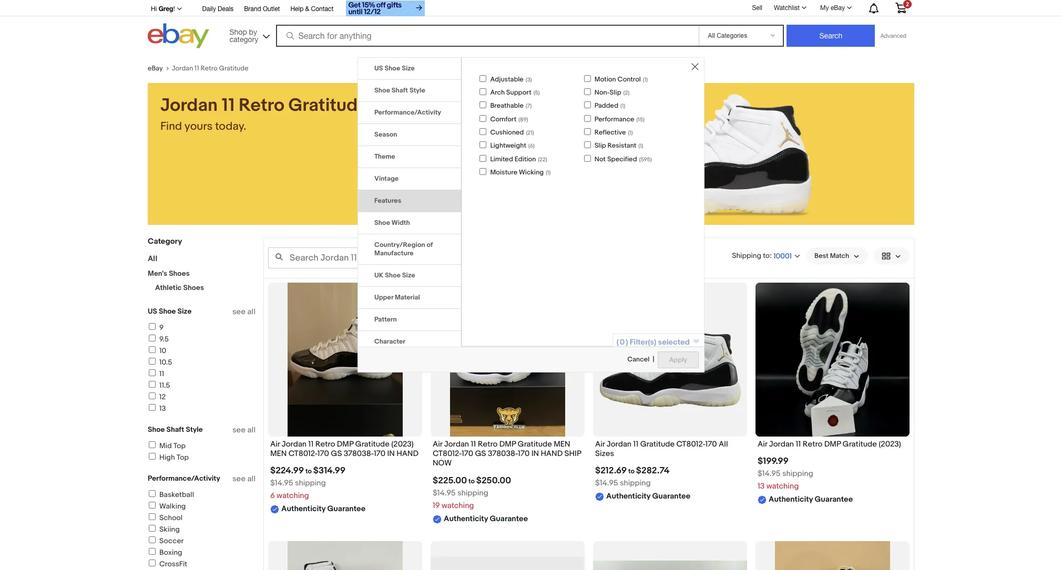 Task type: describe. For each thing, give the bounding box(es) containing it.
resistant
[[608, 142, 636, 150]]

1 horizontal spatial slip
[[610, 88, 621, 97]]

walking link
[[147, 502, 186, 511]]

see for style
[[232, 425, 246, 435]]

1 vertical spatial performance/activity
[[148, 474, 220, 483]]

comfort
[[490, 115, 516, 123]]

89
[[520, 116, 527, 123]]

0 vertical spatial 13
[[159, 404, 166, 413]]

air jordan 11 retro dmp gratitude (2023) link
[[758, 440, 908, 452]]

top for mid top
[[173, 442, 186, 451]]

ct8012- inside air jordan 11 retro dmp gratitude (2023) men ct8012-170 gs 378038-170 in hand
[[289, 449, 318, 459]]

high top
[[159, 453, 189, 462]]

gratitude inside jordan 11 retro gratitude find yours today.
[[288, 95, 368, 117]]

now
[[433, 459, 452, 469]]

air jordan 11 gratitude ct8012-170  all sizes
[[595, 440, 728, 459]]

378038- inside air jordan 11 retro dmp gratitude men ct8012-170 gs 378038-170 in hand ship now
[[488, 449, 518, 459]]

10 link
[[147, 347, 166, 355]]

1 vertical spatial size
[[402, 271, 415, 279]]

high top link
[[147, 453, 189, 462]]

) inside lightweight ( 6 )
[[533, 143, 535, 150]]

close image
[[692, 63, 699, 70]]

performance ( 15 )
[[595, 115, 645, 123]]

mid top
[[159, 442, 186, 451]]

all link
[[148, 254, 157, 264]]

&
[[305, 5, 309, 13]]

( inside slip resistant ( 1 )
[[639, 143, 640, 150]]

gs inside air jordan 11 retro dmp gratitude (2023) men ct8012-170 gs 378038-170 in hand
[[331, 449, 342, 459]]

men's
[[148, 269, 167, 278]]

all for size
[[247, 307, 256, 317]]

watching for $250.00
[[442, 501, 474, 511]]

shoe shaft style inside tab list
[[374, 86, 425, 94]]

ct8012- inside air jordan 11 retro dmp gratitude men ct8012-170 gs 378038-170 in hand ship now
[[433, 449, 462, 459]]

10.5
[[159, 358, 172, 367]]

brand
[[244, 5, 261, 13]]

slip resistant ( 1 )
[[595, 142, 643, 150]]

6 inside lightweight ( 6 )
[[530, 143, 533, 150]]

Boxing checkbox
[[149, 548, 156, 555]]

nike jordan air jordan 11 "gratitude" dmp white black ct8012-170 men's sneakers image
[[593, 561, 747, 571]]

school
[[159, 514, 183, 523]]

1 for motion control
[[645, 76, 646, 83]]

1 for slip resistant
[[640, 143, 642, 150]]

brand outlet
[[244, 5, 280, 13]]

moisture wicking ( 1 )
[[490, 168, 551, 177]]

daily deals
[[202, 5, 234, 13]]

1 vertical spatial slip
[[595, 142, 606, 150]]

arch
[[490, 88, 505, 97]]

style inside tab list
[[410, 86, 425, 94]]

9.5 checkbox
[[149, 335, 156, 342]]

( inside moisture wicking ( 1 )
[[546, 169, 547, 176]]

) inside performance ( 15 )
[[643, 116, 645, 123]]

jordan 11 retro gratitude
[[172, 64, 249, 73]]

country/region
[[374, 241, 425, 249]]

11.5
[[159, 381, 170, 390]]

( inside breathable ( 7 )
[[526, 103, 527, 110]]

) inside non-slip ( 2 )
[[628, 89, 630, 96]]

today.
[[215, 120, 246, 134]]

all inside the air jordan 11 gratitude ct8012-170  all sizes
[[719, 440, 728, 450]]

support
[[506, 88, 531, 97]]

9 link
[[147, 323, 164, 332]]

$199.99
[[758, 457, 789, 467]]

size 12 - jordan 11 retro mid defining moments image
[[287, 542, 403, 571]]

character
[[374, 337, 405, 346]]

0 horizontal spatial shaft
[[166, 425, 184, 434]]

) inside reflective ( 1 )
[[631, 129, 633, 136]]

gratitude inside the air jordan 11 gratitude ct8012-170  all sizes
[[640, 440, 675, 450]]

) inside comfort ( 89 )
[[527, 116, 528, 123]]

moisture
[[490, 168, 517, 177]]

3 see all button from the top
[[232, 474, 256, 484]]

sell link
[[747, 4, 767, 11]]

$14.95 inside the "$199.99 $14.95 shipping 13 watching"
[[758, 469, 781, 479]]

air jordan 11 retro dmp gratitude men ct8012-170 gs 378038-170 in hand ship now
[[433, 440, 581, 469]]

in inside air jordan 11 retro dmp gratitude (2023) men ct8012-170 gs 378038-170 in hand
[[387, 449, 395, 459]]

cancel
[[628, 355, 650, 364]]

vintage
[[374, 174, 399, 183]]

Basketball checkbox
[[149, 491, 156, 497]]

nike air jordan 11 retro dmp gratitude 2023 (ct8012-170) image
[[775, 542, 890, 571]]

motion control ( 1 )
[[595, 75, 648, 83]]

to for $212.69
[[628, 468, 635, 476]]

width
[[392, 218, 410, 227]]

( inside padded ( 1 )
[[621, 103, 622, 110]]

motion
[[595, 75, 616, 83]]

cushioned ( 21 )
[[490, 128, 534, 137]]

( inside limited edition ( 22 )
[[538, 156, 540, 163]]

3 all from the top
[[247, 474, 256, 484]]

(2023) for shipping
[[879, 440, 901, 450]]

0 horizontal spatial ebay
[[148, 64, 163, 73]]

shipping for $250.00
[[457, 488, 488, 498]]

$14.95 for $250.00
[[433, 488, 456, 498]]

dmp for $314.99
[[337, 440, 354, 450]]

( inside adjustable ( 3 )
[[526, 76, 527, 83]]

authenticity guarantee for $314.99
[[281, 504, 366, 514]]

12
[[159, 393, 166, 402]]

retro for $199.99
[[803, 440, 823, 450]]

retro right ebay link
[[201, 64, 218, 73]]

performance
[[595, 115, 634, 123]]

not
[[595, 155, 606, 163]]

Skiing checkbox
[[149, 525, 156, 532]]

contact
[[311, 5, 333, 13]]

$212.69 to $282.74 $14.95 shipping
[[595, 466, 670, 489]]

get an extra 15% off image
[[346, 1, 425, 16]]

) inside padded ( 1 )
[[624, 103, 625, 110]]

cancel button
[[627, 351, 650, 369]]

padded
[[595, 102, 618, 110]]

soccer link
[[147, 537, 184, 546]]

1 inside padded ( 1 )
[[622, 103, 624, 110]]

$14.95 for $314.99
[[270, 479, 293, 489]]

air for $199.99
[[758, 440, 767, 450]]

authenticity down $212.69 to $282.74 $14.95 shipping
[[606, 492, 651, 502]]

shoe width
[[374, 218, 410, 227]]

authenticity guarantee down $212.69 to $282.74 $14.95 shipping
[[606, 492, 691, 502]]

cushioned
[[490, 128, 524, 137]]

guarantee for $314.99
[[327, 504, 366, 514]]

12 checkbox
[[149, 393, 156, 400]]

hand inside air jordan 11 retro dmp gratitude (2023) men ct8012-170 gs 378038-170 in hand
[[397, 449, 419, 459]]

ebay inside account navigation
[[831, 4, 845, 12]]

uk
[[374, 271, 383, 279]]

( inside reflective ( 1 )
[[628, 129, 630, 136]]

sell
[[752, 4, 762, 11]]

manufacture
[[374, 249, 414, 257]]

1 inside reflective ( 1 )
[[630, 129, 631, 136]]

lightweight
[[490, 142, 526, 150]]

gratitude inside air jordan 11 retro dmp gratitude (2023) link
[[843, 440, 877, 450]]

12 link
[[147, 393, 166, 402]]

0 vertical spatial shoes
[[169, 269, 190, 278]]

us shoe size inside tab list
[[374, 64, 415, 72]]

Apply submit
[[658, 352, 699, 368]]

of
[[427, 241, 433, 249]]

hand inside air jordan 11 retro dmp gratitude men ct8012-170 gs 378038-170 in hand ship now
[[541, 449, 563, 459]]

3 see all from the top
[[232, 474, 256, 484]]

breathable
[[490, 102, 524, 110]]

) inside motion control ( 1 )
[[646, 76, 648, 83]]

( inside cushioned ( 21 )
[[526, 129, 528, 136]]

5
[[535, 89, 538, 96]]

gratitude inside air jordan 11 retro dmp gratitude (2023) men ct8012-170 gs 378038-170 in hand
[[355, 440, 390, 450]]

control
[[618, 75, 641, 83]]

shipping for $314.99
[[295, 479, 326, 489]]

( inside non-slip ( 2 )
[[623, 89, 625, 96]]

$225.00
[[433, 476, 467, 486]]

$14.95 for $282.74
[[595, 479, 618, 489]]

170 inside the air jordan 11 gratitude ct8012-170  all sizes
[[705, 440, 717, 450]]

1 vertical spatial us
[[148, 307, 157, 316]]

retro inside jordan 11 retro gratitude find yours today.
[[239, 95, 284, 117]]

to for $224.99
[[306, 468, 312, 476]]

$224.99
[[270, 466, 304, 477]]

authenticity for $314.99
[[281, 504, 326, 514]]

mid
[[159, 442, 172, 451]]

see all for style
[[232, 425, 256, 435]]

soccer
[[159, 537, 184, 546]]

advanced
[[881, 33, 907, 39]]



Task type: vqa. For each thing, say whether or not it's contained in the screenshot.
left the store
no



Task type: locate. For each thing, give the bounding box(es) containing it.
1 horizontal spatial 378038-
[[488, 449, 518, 459]]

) inside breathable ( 7 )
[[530, 103, 532, 110]]

performance/activity
[[374, 108, 441, 116], [148, 474, 220, 483]]

1 right control
[[645, 76, 646, 83]]

shaft inside tab list
[[392, 86, 408, 94]]

11 inside the air jordan 11 gratitude ct8012-170  all sizes
[[633, 440, 639, 450]]

hand left now
[[397, 449, 419, 459]]

6 down the 21
[[530, 143, 533, 150]]

1 horizontal spatial men
[[554, 440, 570, 450]]

11 checkbox
[[149, 370, 156, 377]]

11 inside air jordan 11 retro dmp gratitude (2023) men ct8012-170 gs 378038-170 in hand
[[308, 440, 314, 450]]

1 see all from the top
[[232, 307, 256, 317]]

3 see from the top
[[232, 474, 246, 484]]

skiing
[[159, 525, 180, 534]]

1 vertical spatial ebay
[[148, 64, 163, 73]]

0 vertical spatial shoe shaft style
[[374, 86, 425, 94]]

to right the $212.69
[[628, 468, 635, 476]]

style
[[410, 86, 425, 94], [186, 425, 203, 434]]

to inside $225.00 to $250.00 $14.95 shipping 19 watching
[[469, 477, 475, 486]]

air up now
[[433, 440, 443, 450]]

15
[[638, 116, 643, 123]]

1 horizontal spatial ebay
[[831, 4, 845, 12]]

1 vertical spatial all
[[247, 425, 256, 435]]

(2023) for $314.99
[[391, 440, 414, 450]]

$250.00
[[476, 476, 511, 486]]

) down 2
[[624, 103, 625, 110]]

air for $212.69
[[595, 440, 605, 450]]

watching
[[767, 482, 799, 492], [277, 491, 309, 501], [442, 501, 474, 511]]

6 inside $224.99 to $314.99 $14.95 shipping 6 watching
[[270, 491, 275, 501]]

0 vertical spatial 6
[[530, 143, 533, 150]]

retro up $250.00
[[478, 440, 498, 450]]

all
[[247, 307, 256, 317], [247, 425, 256, 435], [247, 474, 256, 484]]

1 gs from the left
[[331, 449, 342, 459]]

10
[[159, 347, 166, 355]]

jordan for $225.00
[[444, 440, 469, 450]]

( right the performance
[[637, 116, 638, 123]]

School checkbox
[[149, 514, 156, 521]]

0 horizontal spatial gs
[[331, 449, 342, 459]]

deals
[[218, 5, 234, 13]]

2 see all from the top
[[232, 425, 256, 435]]

( up 89 at the top left of page
[[526, 103, 527, 110]]

reflective
[[595, 128, 626, 137]]

) inside arch support ( 5 )
[[538, 89, 540, 96]]

watchlist link
[[768, 2, 811, 14]]

1 horizontal spatial us
[[374, 64, 383, 72]]

1 horizontal spatial style
[[410, 86, 425, 94]]

None submit
[[787, 25, 875, 47]]

to left $314.99
[[306, 468, 312, 476]]

(2023) inside air jordan 11 retro dmp gratitude (2023) men ct8012-170 gs 378038-170 in hand
[[391, 440, 414, 450]]

)
[[530, 76, 532, 83], [646, 76, 648, 83], [538, 89, 540, 96], [628, 89, 630, 96], [530, 103, 532, 110], [624, 103, 625, 110], [527, 116, 528, 123], [643, 116, 645, 123], [533, 129, 534, 136], [631, 129, 633, 136], [533, 143, 535, 150], [642, 143, 643, 150], [546, 156, 547, 163], [650, 156, 652, 163], [549, 169, 551, 176]]

3 air from the left
[[595, 440, 605, 450]]

2 vertical spatial all
[[247, 474, 256, 484]]

( right the support
[[534, 89, 535, 96]]

1 horizontal spatial watching
[[442, 501, 474, 511]]

retro up today.
[[239, 95, 284, 117]]

CrossFit checkbox
[[149, 560, 156, 567]]

0 vertical spatial performance/activity
[[374, 108, 441, 116]]

$14.95 down $199.99
[[758, 469, 781, 479]]

1 horizontal spatial dmp
[[499, 440, 516, 450]]

9
[[159, 323, 164, 332]]

yours
[[184, 120, 213, 134]]

( up the support
[[526, 76, 527, 83]]

21
[[528, 129, 533, 136]]

) right edition at the top of the page
[[546, 156, 547, 163]]

watching down $224.99
[[277, 491, 309, 501]]

shipping down $314.99
[[295, 479, 326, 489]]

) right the support
[[538, 89, 540, 96]]

None checkbox
[[480, 88, 487, 95], [584, 88, 591, 95], [480, 102, 487, 108], [584, 102, 591, 108], [480, 115, 487, 122], [584, 115, 591, 122], [584, 142, 591, 149], [480, 155, 487, 162], [480, 88, 487, 95], [584, 88, 591, 95], [480, 102, 487, 108], [584, 102, 591, 108], [480, 115, 487, 122], [584, 115, 591, 122], [584, 142, 591, 149], [480, 155, 487, 162]]

1 horizontal spatial hand
[[541, 449, 563, 459]]

school link
[[147, 514, 183, 523]]

High Top checkbox
[[149, 453, 156, 460]]

banner
[[148, 0, 914, 51]]

$14.95 inside $225.00 to $250.00 $14.95 shipping 19 watching
[[433, 488, 456, 498]]

all inside the 'all men's shoes athletic shoes'
[[148, 254, 157, 264]]

) up edition at the top of the page
[[533, 143, 535, 150]]

) right specified
[[650, 156, 652, 163]]

0 vertical spatial all
[[148, 254, 157, 264]]

11.5 link
[[147, 381, 170, 390]]

0 horizontal spatial all
[[148, 254, 157, 264]]

season
[[374, 130, 397, 139]]

0 horizontal spatial slip
[[595, 142, 606, 150]]

ct8012- inside the air jordan 11 gratitude ct8012-170  all sizes
[[676, 440, 705, 450]]

13 down $199.99
[[758, 482, 765, 492]]

9 checkbox
[[149, 323, 156, 330]]

0 horizontal spatial us shoe size
[[148, 307, 192, 316]]

air jordan 11 retro dmp gratitude (2023) men ct8012-170 gs 378038-170 in hand image
[[287, 283, 403, 437]]

1 up "resistant"
[[630, 129, 631, 136]]

guarantee for $250.00
[[490, 514, 528, 524]]

595
[[641, 156, 650, 163]]

material
[[395, 293, 420, 302]]

1 vertical spatial 6
[[270, 491, 275, 501]]

not specified ( 595 )
[[595, 155, 652, 163]]

my
[[820, 4, 829, 12]]

13 checkbox
[[149, 404, 156, 411]]

see all for size
[[232, 307, 256, 317]]

air inside air jordan 11 retro dmp gratitude (2023) men ct8012-170 gs 378038-170 in hand
[[270, 440, 280, 450]]

jordan 11 retro gratitude find yours today.
[[160, 95, 368, 134]]

uk shoe size
[[374, 271, 415, 279]]

7
[[527, 103, 530, 110]]

1 vertical spatial 13
[[758, 482, 765, 492]]

1 horizontal spatial ct8012-
[[433, 449, 462, 459]]

0 vertical spatial us
[[374, 64, 383, 72]]

authenticity guarantee for $250.00
[[444, 514, 528, 524]]

shoe shaft style up mid top
[[148, 425, 203, 434]]

(
[[526, 76, 527, 83], [643, 76, 645, 83], [534, 89, 535, 96], [623, 89, 625, 96], [526, 103, 527, 110], [621, 103, 622, 110], [519, 116, 520, 123], [637, 116, 638, 123], [526, 129, 528, 136], [628, 129, 630, 136], [528, 143, 530, 150], [639, 143, 640, 150], [538, 156, 540, 163], [639, 156, 641, 163], [546, 169, 547, 176]]

0 horizontal spatial men
[[270, 449, 287, 459]]

) down the support
[[530, 103, 532, 110]]

13 inside the "$199.99 $14.95 shipping 13 watching"
[[758, 482, 765, 492]]

1 vertical spatial see all
[[232, 425, 256, 435]]

upper
[[374, 293, 393, 302]]

0 horizontal spatial style
[[186, 425, 203, 434]]

1 horizontal spatial (2023)
[[879, 440, 901, 450]]

comfort ( 89 )
[[490, 115, 528, 123]]

dmp for $250.00
[[499, 440, 516, 450]]

1 vertical spatial style
[[186, 425, 203, 434]]

( right control
[[643, 76, 645, 83]]

0 horizontal spatial shoe shaft style
[[148, 425, 203, 434]]

( inside not specified ( 595 )
[[639, 156, 641, 163]]

skiing link
[[147, 525, 180, 534]]

) right control
[[646, 76, 648, 83]]

watchlist
[[774, 4, 800, 12]]

air jordan 11 retro dmp gratitude ct8012-170 (2023) (pre ~ orders all sizes) image
[[431, 557, 585, 571]]

) inside not specified ( 595 )
[[650, 156, 652, 163]]

shipping inside $225.00 to $250.00 $14.95 shipping 19 watching
[[457, 488, 488, 498]]

in inside air jordan 11 retro dmp gratitude men ct8012-170 gs 378038-170 in hand ship now
[[531, 449, 539, 459]]

$314.99
[[313, 466, 346, 477]]

1 horizontal spatial gs
[[475, 449, 486, 459]]

2 (2023) from the left
[[879, 440, 901, 450]]

brand outlet link
[[244, 4, 280, 15]]

1 inside slip resistant ( 1 )
[[640, 143, 642, 150]]

$282.74
[[636, 466, 670, 477]]

us inside tab list
[[374, 64, 383, 72]]

top up high top on the bottom left of page
[[173, 442, 186, 451]]

( down 89 at the top left of page
[[526, 129, 528, 136]]

air jordan 11 retro dmp gratitude men ct8012-170 gs 378038-170 in hand ship now image
[[450, 283, 565, 437]]

non-
[[595, 88, 610, 97]]

see all button for size
[[232, 307, 256, 317]]

1 dmp from the left
[[337, 440, 354, 450]]

jordan for $199.99
[[769, 440, 794, 450]]

retro for $225.00
[[478, 440, 498, 450]]

sizes
[[595, 449, 614, 459]]

( right "resistant"
[[639, 143, 640, 150]]

1 right wicking
[[547, 169, 549, 176]]

0 horizontal spatial us
[[148, 307, 157, 316]]

2 horizontal spatial to
[[628, 468, 635, 476]]

air up $224.99
[[270, 440, 280, 450]]

shipping down $250.00
[[457, 488, 488, 498]]

tab list
[[358, 58, 461, 571]]

shipping down the $282.74
[[620, 479, 651, 489]]

1 horizontal spatial shaft
[[392, 86, 408, 94]]

jordan inside air jordan 11 retro dmp gratitude men ct8012-170 gs 378038-170 in hand ship now
[[444, 440, 469, 450]]

2 horizontal spatial watching
[[767, 482, 799, 492]]

1 hand from the left
[[397, 449, 419, 459]]

) inside slip resistant ( 1 )
[[642, 143, 643, 150]]

2 dmp from the left
[[499, 440, 516, 450]]

1 (2023) from the left
[[391, 440, 414, 450]]

air jordan 11 retro dmp gratitude (2023)
[[758, 440, 901, 450]]

gs
[[331, 449, 342, 459], [475, 449, 486, 459]]

0 vertical spatial see all
[[232, 307, 256, 317]]

10.5 link
[[147, 358, 172, 367]]

378038- up $314.99
[[344, 449, 374, 459]]

( down the 21
[[528, 143, 530, 150]]

shipping for $282.74
[[620, 479, 651, 489]]

air right ship
[[595, 440, 605, 450]]

0 vertical spatial see
[[232, 307, 246, 317]]

tab list containing us shoe size
[[358, 58, 461, 571]]

to inside $212.69 to $282.74 $14.95 shipping
[[628, 468, 635, 476]]

2 see all button from the top
[[232, 425, 256, 435]]

2 378038- from the left
[[488, 449, 518, 459]]

) inside adjustable ( 3 )
[[530, 76, 532, 83]]

$212.69
[[595, 466, 627, 477]]

gs up $314.99
[[331, 449, 342, 459]]

) inside moisture wicking ( 1 )
[[549, 169, 551, 176]]

jordan inside jordan 11 retro gratitude find yours today.
[[160, 95, 218, 117]]

1 378038- from the left
[[344, 449, 374, 459]]

1 inside motion control ( 1 )
[[645, 76, 646, 83]]

retro up the "$199.99 $14.95 shipping 13 watching"
[[803, 440, 823, 450]]

guarantee
[[652, 492, 691, 502], [815, 495, 853, 505], [327, 504, 366, 514], [490, 514, 528, 524]]

378038- up $250.00
[[488, 449, 518, 459]]

) inside limited edition ( 22 )
[[546, 156, 547, 163]]

theme
[[374, 152, 395, 161]]

jordan
[[172, 64, 193, 73], [160, 95, 218, 117], [282, 440, 307, 450], [444, 440, 469, 450], [607, 440, 632, 450], [769, 440, 794, 450]]

( inside performance ( 15 )
[[637, 116, 638, 123]]

crossfit link
[[147, 560, 187, 569]]

guarantee for shipping
[[815, 495, 853, 505]]

shoes right athletic
[[183, 283, 204, 292]]

0 horizontal spatial 13
[[159, 404, 166, 413]]

( inside comfort ( 89 )
[[519, 116, 520, 123]]

men inside air jordan 11 retro dmp gratitude (2023) men ct8012-170 gs 378038-170 in hand
[[270, 449, 287, 459]]

( right edition at the top of the page
[[538, 156, 540, 163]]

outlet
[[263, 5, 280, 13]]

watching inside $224.99 to $314.99 $14.95 shipping 6 watching
[[277, 491, 309, 501]]

pattern
[[374, 315, 397, 324]]

Mid Top checkbox
[[149, 442, 156, 449]]

retro up $314.99
[[315, 440, 335, 450]]

6 down $224.99
[[270, 491, 275, 501]]

all
[[148, 254, 157, 264], [719, 440, 728, 450]]

) up lightweight ( 6 )
[[533, 129, 534, 136]]

0 horizontal spatial 6
[[270, 491, 275, 501]]

6
[[530, 143, 533, 150], [270, 491, 275, 501]]

$199.99 $14.95 shipping 13 watching
[[758, 457, 813, 492]]

1 vertical spatial see all button
[[232, 425, 256, 435]]

slip left 2
[[610, 88, 621, 97]]

shaft
[[392, 86, 408, 94], [166, 425, 184, 434]]

2 in from the left
[[531, 449, 539, 459]]

1 inside moisture wicking ( 1 )
[[547, 169, 549, 176]]

13 right the 13 checkbox
[[159, 404, 166, 413]]

watching right 19
[[442, 501, 474, 511]]

ebay
[[831, 4, 845, 12], [148, 64, 163, 73]]

0 vertical spatial us shoe size
[[374, 64, 415, 72]]

) right wicking
[[549, 169, 551, 176]]

shaft up mid top
[[166, 425, 184, 434]]

retro for $224.99
[[315, 440, 335, 450]]

shipping inside $224.99 to $314.99 $14.95 shipping 6 watching
[[295, 479, 326, 489]]

( right wicking
[[546, 169, 547, 176]]

authenticity down the "$199.99 $14.95 shipping 13 watching"
[[769, 495, 813, 505]]

dmp inside air jordan 11 retro dmp gratitude (2023) men ct8012-170 gs 378038-170 in hand
[[337, 440, 354, 450]]

$14.95 inside $212.69 to $282.74 $14.95 shipping
[[595, 479, 618, 489]]

2 vertical spatial size
[[178, 307, 192, 316]]

air jordan 11 gratitude ct8012-170  all sizes image
[[593, 300, 747, 420]]

1 vertical spatial shoes
[[183, 283, 204, 292]]

170
[[705, 440, 717, 450], [318, 449, 329, 459], [374, 449, 386, 459], [462, 449, 473, 459], [518, 449, 530, 459]]

10 checkbox
[[149, 347, 156, 353]]

0 vertical spatial ebay
[[831, 4, 845, 12]]

) down control
[[628, 89, 630, 96]]

0 horizontal spatial performance/activity
[[148, 474, 220, 483]]

edition
[[515, 155, 536, 163]]

0 horizontal spatial in
[[387, 449, 395, 459]]

Soccer checkbox
[[149, 537, 156, 544]]

air for $224.99
[[270, 440, 280, 450]]

0 horizontal spatial (2023)
[[391, 440, 414, 450]]

to
[[306, 468, 312, 476], [628, 468, 635, 476], [469, 477, 475, 486]]

watching for $314.99
[[277, 491, 309, 501]]

shoe shaft style up season
[[374, 86, 425, 94]]

gratitude inside air jordan 11 retro dmp gratitude men ct8012-170 gs 378038-170 in hand ship now
[[518, 440, 552, 450]]

see
[[232, 307, 246, 317], [232, 425, 246, 435], [232, 474, 246, 484]]

1 air from the left
[[270, 440, 280, 450]]

shipping inside $212.69 to $282.74 $14.95 shipping
[[620, 479, 651, 489]]

1 vertical spatial top
[[177, 453, 189, 462]]

( up "resistant"
[[628, 129, 630, 136]]

2 hand from the left
[[541, 449, 563, 459]]

retro
[[201, 64, 218, 73], [239, 95, 284, 117], [315, 440, 335, 450], [478, 440, 498, 450], [803, 440, 823, 450]]

4 air from the left
[[758, 440, 767, 450]]

0 horizontal spatial 378038-
[[344, 449, 374, 459]]

1 horizontal spatial all
[[719, 440, 728, 450]]

$14.95 down the $212.69
[[595, 479, 618, 489]]

1 vertical spatial shaft
[[166, 425, 184, 434]]

retro inside air jordan 11 retro dmp gratitude (2023) men ct8012-170 gs 378038-170 in hand
[[315, 440, 335, 450]]

1 vertical spatial us shoe size
[[148, 307, 192, 316]]

account navigation
[[148, 0, 914, 18]]

2 air from the left
[[433, 440, 443, 450]]

shipping inside the "$199.99 $14.95 shipping 13 watching"
[[782, 469, 813, 479]]

limited
[[490, 155, 513, 163]]

shaft up season
[[392, 86, 408, 94]]

to right $225.00
[[469, 477, 475, 486]]

banner containing sell
[[148, 0, 914, 51]]

authenticity guarantee down $224.99 to $314.99 $14.95 shipping 6 watching
[[281, 504, 366, 514]]

men up $224.99
[[270, 449, 287, 459]]

$14.95 inside $224.99 to $314.99 $14.95 shipping 6 watching
[[270, 479, 293, 489]]

( right specified
[[639, 156, 641, 163]]

my ebay
[[820, 4, 845, 12]]

None checkbox
[[480, 75, 487, 82], [584, 75, 591, 82], [480, 128, 487, 135], [584, 128, 591, 135], [480, 142, 487, 149], [584, 155, 591, 162], [480, 168, 487, 175], [480, 75, 487, 82], [584, 75, 591, 82], [480, 128, 487, 135], [584, 128, 591, 135], [480, 142, 487, 149], [584, 155, 591, 162], [480, 168, 487, 175]]

shipping down $199.99
[[782, 469, 813, 479]]

air jordan 11 retro dmp gratitude (2023) men ct8012-170 gs 378038-170 in hand link
[[270, 440, 420, 462]]

top for high top
[[177, 453, 189, 462]]

lightweight ( 6 )
[[490, 142, 535, 150]]

0 horizontal spatial dmp
[[337, 440, 354, 450]]

authenticity down $225.00 to $250.00 $14.95 shipping 19 watching
[[444, 514, 488, 524]]

authenticity down $224.99 to $314.99 $14.95 shipping 6 watching
[[281, 504, 326, 514]]

1 vertical spatial shoe shaft style
[[148, 425, 203, 434]]

0 vertical spatial style
[[410, 86, 425, 94]]

) up the support
[[530, 76, 532, 83]]

men inside air jordan 11 retro dmp gratitude men ct8012-170 gs 378038-170 in hand ship now
[[554, 440, 570, 450]]

0 vertical spatial slip
[[610, 88, 621, 97]]

11 inside jordan 11 retro gratitude find yours today.
[[222, 95, 235, 117]]

1 in from the left
[[387, 449, 395, 459]]

( inside motion control ( 1 )
[[643, 76, 645, 83]]

11.5 checkbox
[[149, 381, 156, 388]]

0 vertical spatial size
[[402, 64, 415, 72]]

padded ( 1 )
[[595, 102, 625, 110]]

authenticity guarantee down the "$199.99 $14.95 shipping 13 watching"
[[769, 495, 853, 505]]

2 gs from the left
[[475, 449, 486, 459]]

in
[[387, 449, 395, 459], [531, 449, 539, 459]]

3
[[527, 76, 530, 83]]

watching inside $225.00 to $250.00 $14.95 shipping 19 watching
[[442, 501, 474, 511]]

1 up '595'
[[640, 143, 642, 150]]

see for size
[[232, 307, 246, 317]]

2 horizontal spatial dmp
[[824, 440, 841, 450]]

) up '595'
[[642, 143, 643, 150]]

jordan for $212.69
[[607, 440, 632, 450]]

1 see all button from the top
[[232, 307, 256, 317]]

0 horizontal spatial hand
[[397, 449, 419, 459]]

1 up performance ( 15 )
[[622, 103, 624, 110]]

to inside $224.99 to $314.99 $14.95 shipping 6 watching
[[306, 468, 312, 476]]

gs up $250.00
[[475, 449, 486, 459]]

0 vertical spatial see all button
[[232, 307, 256, 317]]

hand left ship
[[541, 449, 563, 459]]

2
[[625, 89, 628, 96]]

0 horizontal spatial ct8012-
[[289, 449, 318, 459]]

authenticity guarantee down $225.00 to $250.00 $14.95 shipping 19 watching
[[444, 514, 528, 524]]

us shoe size
[[374, 64, 415, 72], [148, 307, 192, 316]]

0 horizontal spatial to
[[306, 468, 312, 476]]

( inside lightweight ( 6 )
[[528, 143, 530, 150]]

dmp inside air jordan 11 retro dmp gratitude men ct8012-170 gs 378038-170 in hand ship now
[[499, 440, 516, 450]]

1 vertical spatial all
[[719, 440, 728, 450]]

1 horizontal spatial 13
[[758, 482, 765, 492]]

help & contact
[[290, 5, 333, 13]]

authenticity
[[606, 492, 651, 502], [769, 495, 813, 505], [281, 504, 326, 514], [444, 514, 488, 524]]

0 horizontal spatial watching
[[277, 491, 309, 501]]

Walking checkbox
[[149, 502, 156, 509]]

22
[[540, 156, 546, 163]]

378038- inside air jordan 11 retro dmp gratitude (2023) men ct8012-170 gs 378038-170 in hand
[[344, 449, 374, 459]]

$14.95 down $224.99
[[270, 479, 293, 489]]

country/region of manufacture
[[374, 241, 433, 257]]

0 vertical spatial top
[[173, 442, 186, 451]]

non-slip ( 2 )
[[595, 88, 630, 97]]

gs inside air jordan 11 retro dmp gratitude men ct8012-170 gs 378038-170 in hand ship now
[[475, 449, 486, 459]]

wicking
[[519, 168, 544, 177]]

10.5 checkbox
[[149, 358, 156, 365]]

daily
[[202, 5, 216, 13]]

performance/activity up 'basketball'
[[148, 474, 220, 483]]

specified
[[607, 155, 637, 163]]

air up $199.99
[[758, 440, 767, 450]]

) up "resistant"
[[631, 129, 633, 136]]

0 vertical spatial all
[[247, 307, 256, 317]]

1 all from the top
[[247, 307, 256, 317]]

jordan inside air jordan 11 retro dmp gratitude (2023) men ct8012-170 gs 378038-170 in hand
[[282, 440, 307, 450]]

retro inside air jordan 11 retro dmp gratitude men ct8012-170 gs 378038-170 in hand ship now
[[478, 440, 498, 450]]

shoe
[[385, 64, 400, 72], [374, 86, 390, 94], [374, 218, 390, 227], [385, 271, 401, 279], [159, 307, 176, 316], [148, 425, 165, 434]]

$224.99 to $314.99 $14.95 shipping 6 watching
[[270, 466, 346, 501]]

2 vertical spatial see
[[232, 474, 246, 484]]

see all button
[[232, 307, 256, 317], [232, 425, 256, 435], [232, 474, 256, 484]]

see all button for style
[[232, 425, 256, 435]]

authenticity for $250.00
[[444, 514, 488, 524]]

watching down $199.99
[[767, 482, 799, 492]]

air jordan 11 gratitude ct8012-170  all sizes link
[[595, 440, 745, 462]]

jordan for $224.99
[[282, 440, 307, 450]]

authenticity guarantee for shipping
[[769, 495, 853, 505]]

your shopping cart contains 2 items image
[[895, 3, 907, 13]]

( up performance ( 15 )
[[621, 103, 622, 110]]

( down motion control ( 1 )
[[623, 89, 625, 96]]

air jordan 11 retro dmp gratitude (2023) image
[[756, 283, 910, 437]]

1 horizontal spatial in
[[531, 449, 539, 459]]

2 vertical spatial see all
[[232, 474, 256, 484]]

all for style
[[247, 425, 256, 435]]

performance/activity up season
[[374, 108, 441, 116]]

slip up not
[[595, 142, 606, 150]]

performance/activity inside tab list
[[374, 108, 441, 116]]

( inside arch support ( 5 )
[[534, 89, 535, 96]]

2 see from the top
[[232, 425, 246, 435]]

air jordan 11 retro dmp gratitude men ct8012-170 gs 378038-170 in hand ship now link
[[433, 440, 583, 471]]

1 horizontal spatial to
[[469, 477, 475, 486]]

breathable ( 7 )
[[490, 102, 532, 110]]

2 horizontal spatial ct8012-
[[676, 440, 705, 450]]

( up cushioned ( 21 )
[[519, 116, 520, 123]]

2 all from the top
[[247, 425, 256, 435]]

men left sizes at the bottom right
[[554, 440, 570, 450]]

1 horizontal spatial us shoe size
[[374, 64, 415, 72]]

air for $225.00
[[433, 440, 443, 450]]

) inside cushioned ( 21 )
[[533, 129, 534, 136]]

2 vertical spatial see all button
[[232, 474, 256, 484]]

) right the performance
[[643, 116, 645, 123]]

jordan inside the air jordan 11 gratitude ct8012-170  all sizes
[[607, 440, 632, 450]]

11 inside air jordan 11 retro dmp gratitude men ct8012-170 gs 378038-170 in hand ship now
[[471, 440, 476, 450]]

1 vertical spatial see
[[232, 425, 246, 435]]

authenticity for shipping
[[769, 495, 813, 505]]

1 horizontal spatial shoe shaft style
[[374, 86, 425, 94]]

to for $225.00
[[469, 477, 475, 486]]

3 dmp from the left
[[824, 440, 841, 450]]

1 horizontal spatial performance/activity
[[374, 108, 441, 116]]

in left ship
[[531, 449, 539, 459]]

1 see from the top
[[232, 307, 246, 317]]

shoes up athletic
[[169, 269, 190, 278]]

0 vertical spatial shaft
[[392, 86, 408, 94]]

in left now
[[387, 449, 395, 459]]

air inside air jordan 11 retro dmp gratitude men ct8012-170 gs 378038-170 in hand ship now
[[433, 440, 443, 450]]

air inside the air jordan 11 gratitude ct8012-170  all sizes
[[595, 440, 605, 450]]

gratitude
[[219, 64, 249, 73], [288, 95, 368, 117], [355, 440, 390, 450], [518, 440, 552, 450], [640, 440, 675, 450], [843, 440, 877, 450]]

1 horizontal spatial 6
[[530, 143, 533, 150]]

watching inside the "$199.99 $14.95 shipping 13 watching"
[[767, 482, 799, 492]]

top down mid top
[[177, 453, 189, 462]]

) down 7
[[527, 116, 528, 123]]

my ebay link
[[815, 2, 857, 14]]

1 for moisture wicking
[[547, 169, 549, 176]]

$14.95 down $225.00
[[433, 488, 456, 498]]



